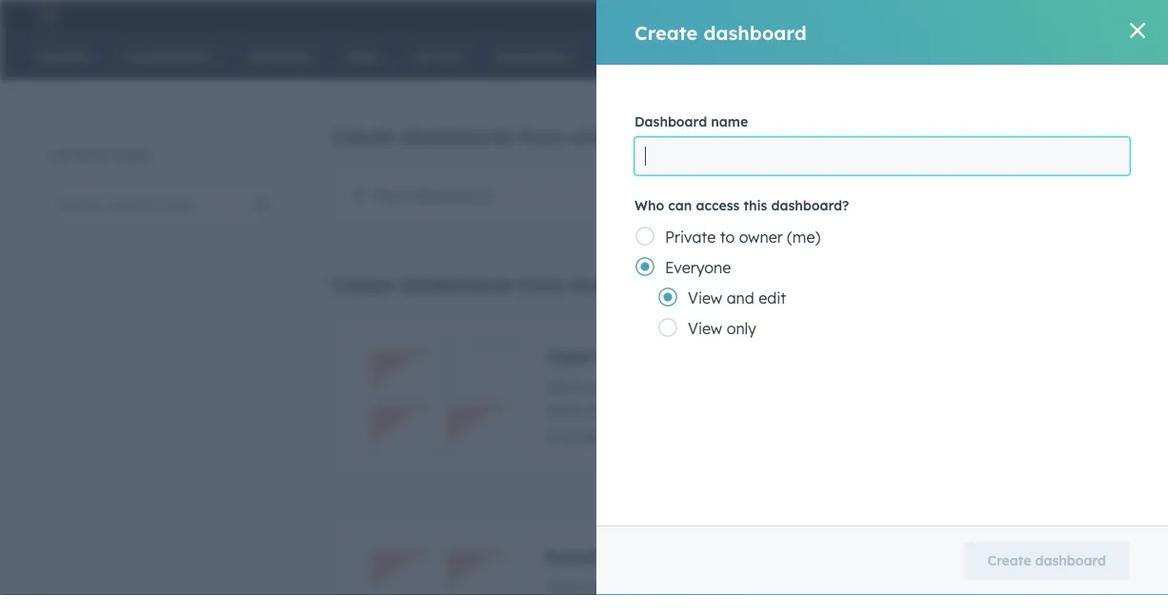 Task type: vqa. For each thing, say whether or not it's contained in the screenshot.
Sales image
no



Task type: describe. For each thing, give the bounding box(es) containing it.
scratch
[[570, 125, 640, 149]]

1 14 from the left
[[57, 147, 71, 163]]

2 horizontal spatial of
[[941, 378, 956, 397]]

overview for chat
[[597, 344, 687, 368]]

2 14 from the left
[[92, 147, 106, 163]]

notifications button
[[1013, 0, 1045, 30]]

close image
[[1130, 23, 1145, 38]]

this
[[744, 197, 767, 214]]

view and edit
[[688, 289, 786, 308]]

create dashboard inside 'create dashboard' "button"
[[987, 553, 1106, 569]]

search image
[[1128, 50, 1141, 63]]

create inside "button"
[[987, 553, 1031, 569]]

who can access this dashboard?
[[635, 197, 849, 214]]

dashboards for scratch
[[401, 125, 513, 149]]

results
[[110, 147, 151, 163]]

Email Overview checkbox
[[332, 512, 1080, 595]]

marketplaces button
[[905, 0, 945, 30]]

receives
[[588, 401, 646, 420]]

access
[[696, 197, 740, 214]]

search button
[[1119, 40, 1151, 72]]

edit
[[759, 289, 786, 308]]

bob builder image
[[1060, 7, 1078, 24]]

0 horizontal spatial of
[[75, 147, 88, 163]]

who
[[635, 197, 664, 214]]

start
[[546, 378, 582, 397]]

team
[[546, 401, 583, 420]]

apple button
[[1049, 0, 1143, 30]]

1 horizontal spatial of
[[716, 378, 731, 397]]

apple
[[1081, 7, 1115, 23]]

1 vertical spatial 6
[[611, 427, 620, 446]]

dashboards for templates
[[401, 272, 513, 296]]

new dashboard
[[374, 186, 489, 205]]

templates
[[570, 272, 665, 296]]

a
[[621, 378, 630, 397]]

settings link
[[985, 5, 1009, 25]]

includes
[[546, 427, 607, 446]]

0 vertical spatial create dashboard
[[635, 20, 807, 44]]

and
[[727, 289, 754, 308]]

1-14 of 14 results
[[46, 147, 151, 163]]

0 vertical spatial 6
[[735, 378, 744, 397]]

Search HubSpot search field
[[900, 40, 1134, 72]]

dashboard name
[[635, 113, 748, 130]]

help button
[[949, 0, 981, 30]]

overview for email
[[606, 544, 696, 568]]

0 horizontal spatial reports
[[679, 427, 731, 446]]

marketplaces image
[[917, 9, 934, 26]]

dashboard
[[635, 113, 707, 130]]

from for scratch
[[519, 125, 564, 149]]

only
[[727, 319, 756, 338]]

name
[[711, 113, 748, 130]]

that
[[805, 378, 834, 397]]

chat
[[546, 344, 591, 368]]

everyone
[[665, 258, 731, 277]]

settings image
[[988, 8, 1006, 25]]

hubspot image
[[34, 4, 57, 27]]



Task type: locate. For each thing, give the bounding box(es) containing it.
6 down receives on the right of page
[[611, 427, 620, 446]]

New dashboard checkbox
[[332, 164, 1080, 227]]

view left only at bottom right
[[688, 319, 722, 338]]

help image
[[957, 9, 974, 26]]

overview
[[597, 344, 687, 368], [606, 544, 696, 568]]

private
[[665, 228, 716, 247]]

menu containing apple
[[798, 0, 1145, 30]]

14
[[57, 147, 71, 163], [92, 147, 106, 163]]

dashboard inside "button"
[[1035, 553, 1106, 569]]

menu item
[[899, 0, 903, 30]]

0 vertical spatial reports
[[748, 378, 800, 397]]

0 vertical spatial view
[[688, 289, 722, 308]]

chat.
[[686, 401, 721, 420]]

upgrade image
[[812, 9, 829, 26]]

6
[[735, 378, 744, 397], [611, 427, 620, 446]]

1 horizontal spatial 6
[[735, 378, 744, 397]]

0 vertical spatial overview
[[597, 344, 687, 368]]

new
[[374, 186, 407, 205]]

6 down only at bottom right
[[735, 378, 744, 397]]

none checkbox containing chat overview
[[332, 312, 1080, 481]]

create dashboards from scratch
[[332, 125, 640, 149]]

of right 1-
[[75, 147, 88, 163]]

view
[[688, 289, 722, 308], [688, 319, 722, 338]]

1 from from the top
[[519, 125, 564, 149]]

view for view and edit
[[688, 289, 722, 308]]

1 vertical spatial from
[[519, 272, 564, 296]]

dashboard
[[704, 20, 807, 44], [411, 186, 489, 205], [634, 378, 712, 397], [1035, 553, 1106, 569]]

1 horizontal spatial 14
[[92, 147, 106, 163]]

dashboard?
[[771, 197, 849, 214]]

1 horizontal spatial create dashboard
[[987, 553, 1106, 569]]

Search search field
[[46, 186, 284, 224]]

0 horizontal spatial create dashboard
[[635, 20, 807, 44]]

chat overview start with a dashboard of 6 reports that show the kind of requests your team receives over chat. includes 6 default reports
[[546, 344, 1058, 446]]

of right kind
[[941, 378, 956, 397]]

can
[[668, 197, 692, 214]]

0 vertical spatial from
[[519, 125, 564, 149]]

default
[[624, 427, 675, 446]]

0 horizontal spatial 6
[[611, 427, 620, 446]]

None checkbox
[[332, 312, 1080, 481]]

1 vertical spatial overview
[[606, 544, 696, 568]]

2 from from the top
[[519, 272, 564, 296]]

Dashboard name text field
[[635, 137, 1130, 175]]

overview inside the chat overview start with a dashboard of 6 reports that show the kind of requests your team receives over chat. includes 6 default reports
[[597, 344, 687, 368]]

2 view from the top
[[688, 319, 722, 338]]

1 vertical spatial create dashboard
[[987, 553, 1106, 569]]

1 horizontal spatial reports
[[748, 378, 800, 397]]

view for view only
[[688, 319, 722, 338]]

dashboards down new dashboard
[[401, 272, 513, 296]]

hubspot link
[[23, 4, 71, 27]]

create dashboard
[[635, 20, 807, 44], [987, 553, 1106, 569]]

view only
[[688, 319, 756, 338]]

from left templates
[[519, 272, 564, 296]]

0 vertical spatial dashboards
[[401, 125, 513, 149]]

2 dashboards from the top
[[401, 272, 513, 296]]

view down "everyone"
[[688, 289, 722, 308]]

reports
[[748, 378, 800, 397], [679, 427, 731, 446]]

overview up a
[[597, 344, 687, 368]]

to
[[720, 228, 735, 247]]

with
[[586, 378, 616, 397]]

create
[[635, 20, 698, 44], [332, 125, 395, 149], [332, 272, 395, 296], [987, 553, 1031, 569]]

from
[[519, 125, 564, 149], [519, 272, 564, 296]]

0 horizontal spatial 14
[[57, 147, 71, 163]]

reports left the that
[[748, 378, 800, 397]]

owner
[[739, 228, 783, 247]]

show
[[838, 378, 875, 397]]

dashboards up new dashboard
[[401, 125, 513, 149]]

1 dashboards from the top
[[401, 125, 513, 149]]

of
[[75, 147, 88, 163], [716, 378, 731, 397], [941, 378, 956, 397]]

private to owner (me)
[[665, 228, 820, 247]]

dashboards
[[401, 125, 513, 149], [401, 272, 513, 296]]

email
[[546, 544, 600, 568]]

create dashboards from templates
[[332, 272, 665, 296]]

menu
[[798, 0, 1145, 30]]

of up chat.
[[716, 378, 731, 397]]

from for templates
[[519, 272, 564, 296]]

requests
[[960, 378, 1022, 397]]

from left the 'scratch'
[[519, 125, 564, 149]]

1 vertical spatial dashboards
[[401, 272, 513, 296]]

1 vertical spatial reports
[[679, 427, 731, 446]]

upgrade
[[833, 9, 886, 25]]

create dashboard button
[[964, 542, 1130, 580]]

1-
[[46, 147, 57, 163]]

kind
[[907, 378, 937, 397]]

(me)
[[787, 228, 820, 247]]

email overview
[[546, 544, 696, 568]]

the
[[880, 378, 903, 397]]

1 view from the top
[[688, 289, 722, 308]]

notifications image
[[1020, 9, 1038, 26]]

your
[[1026, 378, 1058, 397]]

dashboard inside the chat overview start with a dashboard of 6 reports that show the kind of requests your team receives over chat. includes 6 default reports
[[634, 378, 712, 397]]

reports down chat.
[[679, 427, 731, 446]]

overview right the email
[[606, 544, 696, 568]]

1 vertical spatial view
[[688, 319, 722, 338]]

over
[[650, 401, 681, 420]]



